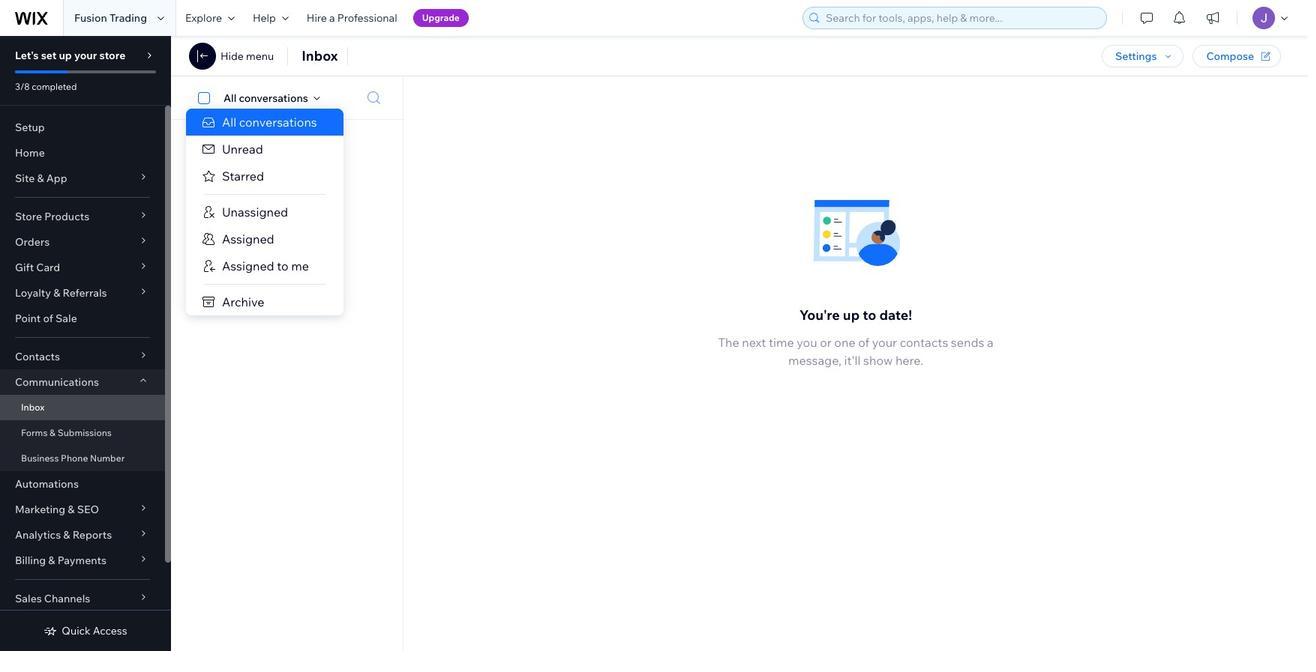 Task type: locate. For each thing, give the bounding box(es) containing it.
all
[[224, 91, 237, 105], [222, 115, 236, 130]]

help button
[[244, 0, 298, 36]]

list box
[[186, 109, 344, 316]]

all down hide
[[224, 91, 237, 105]]

fusion trading
[[74, 11, 147, 25]]

channels
[[44, 593, 90, 606]]

phone
[[61, 453, 88, 464]]

inbox up forms
[[21, 402, 45, 413]]

you
[[797, 335, 817, 350]]

to
[[277, 259, 289, 274], [863, 307, 876, 324]]

billing
[[15, 554, 46, 568]]

all up unread
[[222, 115, 236, 130]]

inbox
[[302, 47, 338, 65], [21, 402, 45, 413]]

compose button
[[1193, 45, 1281, 68]]

0 vertical spatial up
[[59, 49, 72, 62]]

setup
[[15, 121, 45, 134]]

hide menu
[[221, 50, 274, 63]]

1 horizontal spatial inbox
[[302, 47, 338, 65]]

analytics & reports button
[[0, 523, 165, 548]]

conversations right no
[[260, 166, 331, 179]]

3/8
[[15, 81, 30, 92]]

unassigned
[[222, 205, 288, 220]]

point
[[15, 312, 41, 326]]

2 assigned from the top
[[222, 259, 274, 274]]

referrals
[[63, 287, 107, 300]]

your up show
[[872, 335, 897, 350]]

1 horizontal spatial of
[[858, 335, 870, 350]]

point of sale link
[[0, 306, 165, 332]]

& right loyalty
[[53, 287, 60, 300]]

no
[[243, 166, 258, 179]]

conversations up unread
[[239, 115, 317, 130]]

1 assigned from the top
[[222, 232, 274, 247]]

loyalty & referrals button
[[0, 281, 165, 306]]

assigned
[[222, 232, 274, 247], [222, 259, 274, 274]]

sales channels
[[15, 593, 90, 606]]

your left store
[[74, 49, 97, 62]]

submissions
[[58, 428, 112, 439]]

hire a professional
[[307, 11, 397, 25]]

0 horizontal spatial inbox
[[21, 402, 45, 413]]

all conversations up "all conversations" option
[[224, 91, 308, 105]]

& right the site
[[37, 172, 44, 185]]

explore
[[185, 11, 222, 25]]

app
[[46, 172, 67, 185]]

assigned up archive
[[222, 259, 274, 274]]

1 vertical spatial all conversations
[[222, 115, 317, 130]]

me
[[291, 259, 309, 274]]

upgrade
[[422, 12, 460, 23]]

& right forms
[[50, 428, 56, 439]]

help
[[253, 11, 276, 25]]

up
[[59, 49, 72, 62], [843, 307, 860, 324]]

0 horizontal spatial your
[[74, 49, 97, 62]]

forms & submissions
[[21, 428, 112, 439]]

you're
[[799, 307, 840, 324]]

all conversations up unread
[[222, 115, 317, 130]]

up up one
[[843, 307, 860, 324]]

of inside the next time you or one of your contacts sends a message, it'll show here.
[[858, 335, 870, 350]]

0 vertical spatial to
[[277, 259, 289, 274]]

of right one
[[858, 335, 870, 350]]

of left sale
[[43, 312, 53, 326]]

1 horizontal spatial your
[[872, 335, 897, 350]]

loyalty & referrals
[[15, 287, 107, 300]]

& left reports
[[63, 529, 70, 542]]

assigned down unassigned
[[222, 232, 274, 247]]

& right billing
[[48, 554, 55, 568]]

of
[[43, 312, 53, 326], [858, 335, 870, 350]]

& for marketing
[[68, 503, 75, 517]]

& for analytics
[[63, 529, 70, 542]]

1 vertical spatial of
[[858, 335, 870, 350]]

up right the set on the top left
[[59, 49, 72, 62]]

loyalty
[[15, 287, 51, 300]]

message,
[[788, 353, 842, 368]]

to left date!
[[863, 307, 876, 324]]

to left me
[[277, 259, 289, 274]]

1 vertical spatial conversations
[[239, 115, 317, 130]]

0 horizontal spatial of
[[43, 312, 53, 326]]

conversations up "all conversations" option
[[239, 91, 308, 105]]

professional
[[337, 11, 397, 25]]

& left seo
[[68, 503, 75, 517]]

Search for tools, apps, help & more... field
[[821, 8, 1102, 29]]

time
[[769, 335, 794, 350]]

&
[[37, 172, 44, 185], [53, 287, 60, 300], [50, 428, 56, 439], [68, 503, 75, 517], [63, 529, 70, 542], [48, 554, 55, 568]]

assigned for assigned
[[222, 232, 274, 247]]

inbox down hire
[[302, 47, 338, 65]]

None checkbox
[[190, 89, 224, 107]]

0 vertical spatial your
[[74, 49, 97, 62]]

one
[[834, 335, 856, 350]]

1 vertical spatial up
[[843, 307, 860, 324]]

a right sends
[[987, 335, 994, 350]]

marketing & seo
[[15, 503, 99, 517]]

0 vertical spatial of
[[43, 312, 53, 326]]

1 horizontal spatial to
[[863, 307, 876, 324]]

a
[[329, 11, 335, 25], [987, 335, 994, 350]]

1 horizontal spatial a
[[987, 335, 994, 350]]

sales channels button
[[0, 587, 165, 612]]

let's set up your store
[[15, 49, 126, 62]]

1 vertical spatial inbox
[[21, 402, 45, 413]]

0 horizontal spatial up
[[59, 49, 72, 62]]

0 vertical spatial a
[[329, 11, 335, 25]]

& for billing
[[48, 554, 55, 568]]

gift card button
[[0, 255, 165, 281]]

assigned for assigned to me
[[222, 259, 274, 274]]

1 horizontal spatial up
[[843, 307, 860, 324]]

1 vertical spatial all
[[222, 115, 236, 130]]

all conversations option
[[186, 109, 344, 136]]

store products
[[15, 210, 89, 224]]

billing & payments button
[[0, 548, 165, 574]]

2 vertical spatial conversations
[[260, 166, 331, 179]]

a right hire
[[329, 11, 335, 25]]

gift card
[[15, 261, 60, 275]]

your
[[74, 49, 97, 62], [872, 335, 897, 350]]

hide menu button
[[189, 43, 274, 70], [221, 50, 274, 63]]

1 vertical spatial your
[[872, 335, 897, 350]]

1 vertical spatial a
[[987, 335, 994, 350]]

inbox link
[[0, 395, 165, 421]]

forms & submissions link
[[0, 421, 165, 446]]

hide
[[221, 50, 244, 63]]

communications
[[15, 376, 99, 389]]

0 vertical spatial assigned
[[222, 232, 274, 247]]

seo
[[77, 503, 99, 517]]

contacts button
[[0, 344, 165, 370]]

all conversations
[[224, 91, 308, 105], [222, 115, 317, 130]]

1 vertical spatial assigned
[[222, 259, 274, 274]]

& for forms
[[50, 428, 56, 439]]



Task type: describe. For each thing, give the bounding box(es) containing it.
next
[[742, 335, 766, 350]]

here.
[[896, 353, 923, 368]]

quick access button
[[44, 625, 127, 638]]

hide menu button down help
[[221, 50, 274, 63]]

products
[[44, 210, 89, 224]]

home
[[15, 146, 45, 160]]

hide menu button down explore
[[189, 43, 274, 70]]

home link
[[0, 140, 165, 166]]

store
[[15, 210, 42, 224]]

you're up to date!
[[799, 307, 912, 324]]

analytics
[[15, 529, 61, 542]]

upgrade button
[[413, 9, 469, 27]]

communications button
[[0, 370, 165, 395]]

0 horizontal spatial a
[[329, 11, 335, 25]]

let's
[[15, 49, 39, 62]]

billing & payments
[[15, 554, 106, 568]]

list box containing all conversations
[[186, 109, 344, 316]]

card
[[36, 261, 60, 275]]

conversations inside option
[[239, 115, 317, 130]]

settings
[[1115, 50, 1157, 63]]

orders button
[[0, 230, 165, 255]]

sales
[[15, 593, 42, 606]]

a inside the next time you or one of your contacts sends a message, it'll show here.
[[987, 335, 994, 350]]

marketing & seo button
[[0, 497, 165, 523]]

date!
[[879, 307, 912, 324]]

of inside "sidebar" element
[[43, 312, 53, 326]]

contacts
[[900, 335, 948, 350]]

number
[[90, 453, 125, 464]]

inbox inside "sidebar" element
[[21, 402, 45, 413]]

site & app
[[15, 172, 67, 185]]

0 vertical spatial conversations
[[239, 91, 308, 105]]

0 vertical spatial all
[[224, 91, 237, 105]]

all inside option
[[222, 115, 236, 130]]

contacts
[[15, 350, 60, 364]]

& for loyalty
[[53, 287, 60, 300]]

your inside the next time you or one of your contacts sends a message, it'll show here.
[[872, 335, 897, 350]]

site
[[15, 172, 35, 185]]

sidebar element
[[0, 36, 171, 652]]

automations link
[[0, 472, 165, 497]]

automations
[[15, 478, 79, 491]]

the
[[718, 335, 739, 350]]

payments
[[57, 554, 106, 568]]

business
[[21, 453, 59, 464]]

orders
[[15, 236, 50, 249]]

set
[[41, 49, 57, 62]]

starred
[[222, 169, 264, 184]]

1 vertical spatial to
[[863, 307, 876, 324]]

hire a professional link
[[298, 0, 406, 36]]

assigned to me
[[222, 259, 309, 274]]

& for site
[[37, 172, 44, 185]]

trading
[[109, 11, 147, 25]]

setup link
[[0, 115, 165, 140]]

or
[[820, 335, 832, 350]]

your inside "sidebar" element
[[74, 49, 97, 62]]

0 vertical spatial inbox
[[302, 47, 338, 65]]

sale
[[56, 312, 77, 326]]

settings button
[[1102, 45, 1184, 68]]

3/8 completed
[[15, 81, 77, 92]]

marketing
[[15, 503, 65, 517]]

show
[[863, 353, 893, 368]]

up inside "sidebar" element
[[59, 49, 72, 62]]

analytics & reports
[[15, 529, 112, 542]]

store
[[99, 49, 126, 62]]

hire
[[307, 11, 327, 25]]

all conversations inside "all conversations" option
[[222, 115, 317, 130]]

business phone number
[[21, 453, 125, 464]]

site & app button
[[0, 166, 165, 191]]

sends
[[951, 335, 984, 350]]

point of sale
[[15, 312, 77, 326]]

it'll
[[844, 353, 861, 368]]

access
[[93, 625, 127, 638]]

quick access
[[62, 625, 127, 638]]

the next time you or one of your contacts sends a message, it'll show here.
[[718, 335, 994, 368]]

0 vertical spatial all conversations
[[224, 91, 308, 105]]

gift
[[15, 261, 34, 275]]

business phone number link
[[0, 446, 165, 472]]

reports
[[73, 529, 112, 542]]

store products button
[[0, 204, 165, 230]]

quick
[[62, 625, 91, 638]]

0 horizontal spatial to
[[277, 259, 289, 274]]

unread
[[222, 142, 263, 157]]

completed
[[32, 81, 77, 92]]

forms
[[21, 428, 48, 439]]

fusion
[[74, 11, 107, 25]]



Task type: vqa. For each thing, say whether or not it's contained in the screenshot.
rightmost 1
no



